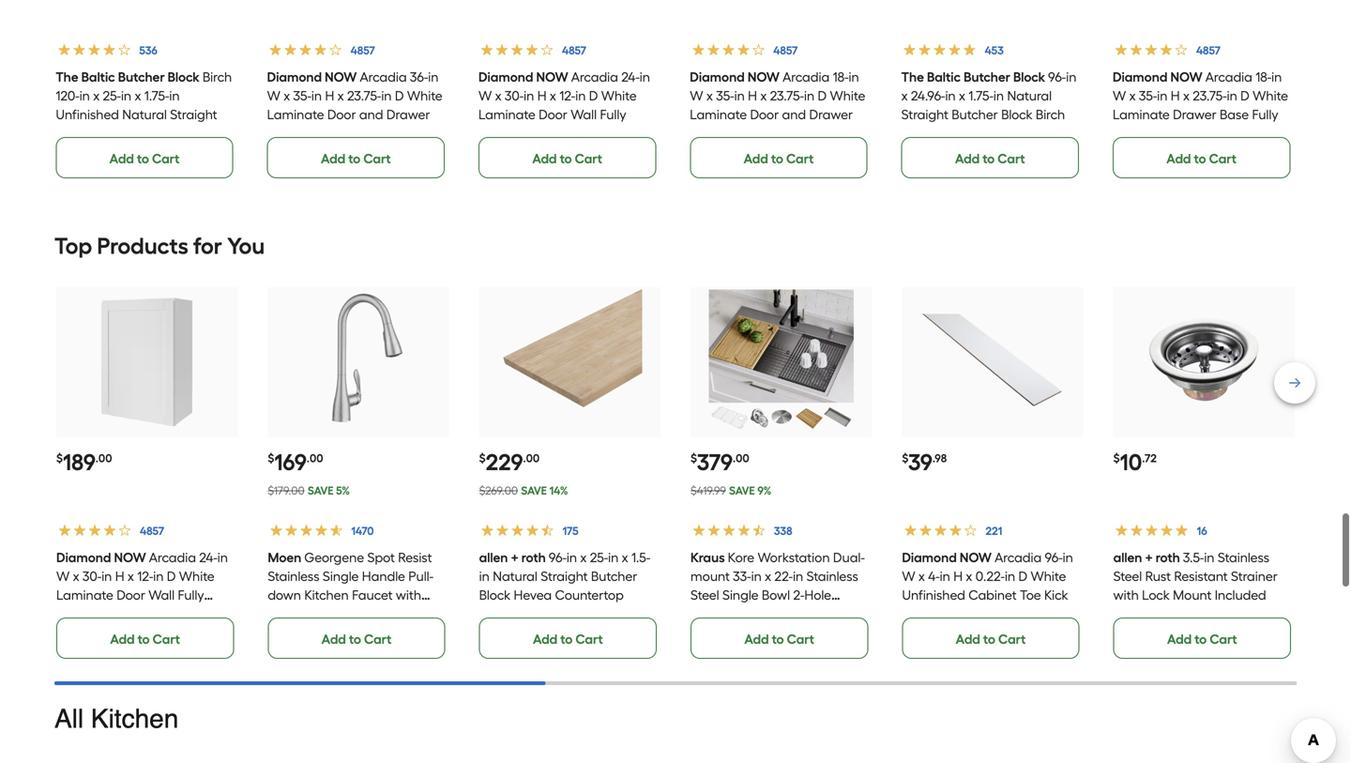 Task type: vqa. For each thing, say whether or not it's contained in the screenshot.


Task type: describe. For each thing, give the bounding box(es) containing it.
mount
[[691, 568, 730, 584]]

w inside arcadia 96-in w x 4-in h x 0.22-in d white unfinished cabinet toe kick
[[902, 568, 916, 584]]

baltic for x
[[81, 69, 115, 85]]

top
[[54, 232, 92, 259]]

now inside 189 list item
[[114, 550, 146, 565]]

add to cart link inside 169 list item
[[268, 618, 446, 659]]

dual-
[[833, 550, 865, 565]]

arcadia 96-in w x 4-in h x 0.22-in d white unfinished cabinet toe kick
[[902, 550, 1074, 603]]

cabinet inside 189 list item
[[125, 606, 174, 622]]

block inside 96-in x 25-in x 1.5- in natural straight butcher block hevea countertop
[[479, 587, 511, 603]]

379
[[697, 449, 733, 476]]

fully inside arcadia 18-in w x 35-in h x 23.75-in d white laminate door and drawer base fully assembled cabinet (recessed panel shaker door style)
[[723, 125, 749, 141]]

(recessed inside 189 list item
[[177, 606, 237, 622]]

6 list item from the left
[[1113, 0, 1295, 178]]

drawer for 18-
[[810, 106, 853, 122]]

you
[[227, 232, 265, 259]]

229
[[486, 449, 523, 476]]

wall inside 189 list item
[[149, 587, 175, 603]]

2 vertical spatial kitchen
[[91, 704, 179, 734]]

229 list item
[[479, 287, 661, 659]]

$ 379 .00
[[691, 449, 750, 476]]

single inside the georgene spot resist stainless single handle pull- down kitchen faucet with deck plate
[[323, 568, 359, 584]]

1 horizontal spatial wall
[[571, 106, 597, 122]]

cart for 169 list item
[[364, 631, 392, 647]]

straight for 96-in x 24.96-in x 1.75-in natural straight butcher block birch countertop
[[902, 106, 949, 122]]

(recessed inside arcadia 18-in w x 35-in h x 23.75-in d white laminate drawer base fully assembled cabinet (recessed panel shaker door style)
[[1234, 125, 1294, 141]]

.00 for 229
[[523, 451, 540, 465]]

birch 120-in x 25-in x 1.75-in unfinished natural straight butcher block birch countertop
[[56, 69, 232, 160]]

moen
[[268, 550, 302, 565]]

cart for 1st list item
[[152, 151, 180, 166]]

stainless inside the georgene spot resist stainless single handle pull- down kitchen faucet with deck plate
[[268, 568, 320, 584]]

all kitchen
[[54, 704, 179, 734]]

for
[[193, 232, 222, 259]]

shaker inside 189 list item
[[93, 625, 134, 641]]

cabinet inside arcadia 36-in w x 35-in h x 23.75-in d white laminate door and drawer base fully assembled cabinet (recessed panel shaker door style)
[[398, 125, 446, 141]]

0.22-
[[976, 568, 1005, 584]]

96- for allen + roth
[[549, 550, 567, 565]]

23.75- for arcadia 18-in w x 35-in h x 23.75-in d white laminate drawer base fully assembled cabinet (recessed panel shaker door style)
[[1193, 88, 1227, 104]]

style) inside arcadia 18-in w x 35-in h x 23.75-in d white laminate drawer base fully assembled cabinet (recessed panel shaker door style)
[[1226, 144, 1259, 160]]

sink
[[814, 606, 838, 622]]

shaker inside arcadia 18-in w x 35-in h x 23.75-in d white laminate drawer base fully assembled cabinet (recessed panel shaker door style)
[[1150, 144, 1191, 160]]

drawer inside arcadia 18-in w x 35-in h x 23.75-in d white laminate drawer base fully assembled cabinet (recessed panel shaker door style)
[[1173, 106, 1217, 122]]

included
[[1215, 587, 1267, 603]]

$ for 169
[[268, 451, 274, 465]]

georgene
[[304, 550, 364, 565]]

arcadia 24-in w x 30-in h x 12-in d white laminate door wall fully assembled cabinet (recessed panel shaker door style) inside 189 list item
[[56, 550, 237, 641]]

arcadia inside arcadia 96-in w x 4-in h x 0.22-in d white unfinished cabinet toe kick
[[995, 550, 1042, 565]]

hevea
[[514, 587, 552, 603]]

arcadia inside arcadia 36-in w x 35-in h x 23.75-in d white laminate door and drawer base fully assembled cabinet (recessed panel shaker door style)
[[360, 69, 407, 85]]

allen + roth for natural
[[479, 550, 546, 565]]

to inside 189 list item
[[138, 631, 150, 647]]

steel inside 3.5-in stainless steel rust resistant strainer with lock mount included
[[1114, 568, 1143, 584]]

assembled inside arcadia 36-in w x 35-in h x 23.75-in d white laminate door and drawer base fully assembled cabinet (recessed panel shaker door style)
[[329, 125, 395, 141]]

strainer
[[1232, 568, 1278, 584]]

straight inside birch 120-in x 25-in x 1.75-in unfinished natural straight butcher block birch countertop
[[170, 106, 217, 122]]

add to cart inside 10 list item
[[1168, 631, 1238, 647]]

allen for 3.5-in stainless steel rust resistant strainer with lock mount included
[[1114, 550, 1143, 565]]

96-in x 25-in x 1.5- in natural straight butcher block hevea countertop
[[479, 550, 651, 603]]

countertop for 96-in x 25-in x 1.5- in natural straight butcher block hevea countertop
[[555, 587, 624, 603]]

diamond inside "39" "list item"
[[902, 550, 957, 565]]

$419.99
[[691, 484, 726, 497]]

allen + roth 96-in x 25-in x 1.5-in natural straight butcher block hevea countertop image
[[497, 290, 643, 435]]

d inside arcadia 18-in w x 35-in h x 23.75-in d white laminate door and drawer base fully assembled cabinet (recessed panel shaker door style)
[[818, 88, 827, 104]]

1 vertical spatial workstation
[[691, 606, 763, 622]]

handle
[[362, 568, 405, 584]]

h inside arcadia 96-in w x 4-in h x 0.22-in d white unfinished cabinet toe kick
[[954, 568, 963, 584]]

14%
[[550, 484, 568, 497]]

add inside 10 list item
[[1168, 631, 1192, 647]]

24.96-
[[911, 88, 946, 104]]

arcadia 36-in w x 35-in h x 23.75-in d white laminate door and drawer base fully assembled cabinet (recessed panel shaker door style)
[[267, 69, 446, 179]]

shaker inside arcadia 18-in w x 35-in h x 23.75-in d white laminate door and drawer base fully assembled cabinet (recessed panel shaker door style)
[[790, 144, 831, 160]]

$ 189 .00
[[56, 449, 112, 476]]

+ for lock
[[1146, 550, 1153, 565]]

to inside 10 list item
[[1195, 631, 1207, 647]]

laminate inside 189 list item
[[56, 587, 113, 603]]

$ 39 .98
[[902, 449, 947, 476]]

d inside arcadia 36-in w x 35-in h x 23.75-in d white laminate door and drawer base fully assembled cabinet (recessed panel shaker door style)
[[395, 88, 404, 104]]

add to cart link inside "39" "list item"
[[902, 618, 1080, 659]]

3 list item from the left
[[479, 0, 660, 178]]

36-
[[410, 69, 428, 85]]

resistant
[[1175, 568, 1228, 584]]

stainless inside 3.5-in stainless steel rust resistant strainer with lock mount included
[[1218, 550, 1270, 565]]

.72
[[1143, 451, 1157, 465]]

1.5-
[[632, 550, 651, 565]]

assembled inside arcadia 18-in w x 35-in h x 23.75-in d white laminate drawer base fully assembled cabinet (recessed panel shaker door style)
[[1113, 125, 1179, 141]]

faucet
[[352, 587, 393, 603]]

fully inside arcadia 18-in w x 35-in h x 23.75-in d white laminate drawer base fully assembled cabinet (recessed panel shaker door style)
[[1253, 106, 1279, 122]]

23.75- for arcadia 36-in w x 35-in h x 23.75-in d white laminate door and drawer base fully assembled cabinet (recessed panel shaker door style)
[[347, 88, 381, 104]]

white inside 189 list item
[[179, 568, 215, 584]]

25- inside 96-in x 25-in x 1.5- in natural straight butcher block hevea countertop
[[590, 550, 608, 565]]

toe
[[1020, 587, 1042, 603]]

$ for 229
[[479, 451, 486, 465]]

the for birch 120-in x 25-in x 1.75-in unfinished natural straight butcher block birch countertop
[[56, 69, 78, 85]]

white inside arcadia 18-in w x 35-in h x 23.75-in d white laminate door and drawer base fully assembled cabinet (recessed panel shaker door style)
[[830, 88, 866, 104]]

add inside 169 list item
[[322, 631, 346, 647]]

add inside 189 list item
[[110, 631, 135, 647]]

unfinished inside birch 120-in x 25-in x 1.75-in unfinished natural straight butcher block birch countertop
[[56, 106, 119, 122]]

georgene spot resist stainless single handle pull- down kitchen faucet with deck plate
[[268, 550, 434, 622]]

to inside 229 list item
[[561, 631, 573, 647]]

diamond now inside 189 list item
[[56, 550, 146, 565]]

birch inside 96-in x 24.96-in x 1.75-in natural straight butcher block birch countertop
[[1036, 106, 1066, 122]]

22-
[[775, 568, 793, 584]]

add to cart inside "39" "list item"
[[956, 631, 1026, 647]]

33-
[[733, 568, 751, 584]]

mount
[[1173, 587, 1212, 603]]

save for 169
[[308, 484, 334, 497]]

top products for you
[[54, 232, 265, 259]]

cabinet inside arcadia 18-in w x 35-in h x 23.75-in d white laminate drawer base fully assembled cabinet (recessed panel shaker door style)
[[1182, 125, 1231, 141]]

style) inside arcadia 36-in w x 35-in h x 23.75-in d white laminate door and drawer base fully assembled cabinet (recessed panel shaker door style)
[[267, 163, 300, 179]]

18- for arcadia 18-in w x 35-in h x 23.75-in d white laminate drawer base fully assembled cabinet (recessed panel shaker door style)
[[1256, 69, 1272, 85]]

moen georgene spot resist stainless single handle pull-down kitchen faucet with deck plate image
[[286, 290, 431, 435]]

kitchen inside kore workstation dual- mount 33-in x 22-in stainless steel single bowl 2-hole workstation kitchen sink
[[766, 606, 811, 622]]

9%
[[758, 484, 772, 497]]

d inside arcadia 18-in w x 35-in h x 23.75-in d white laminate drawer base fully assembled cabinet (recessed panel shaker door style)
[[1241, 88, 1250, 104]]

butcher inside 96-in x 24.96-in x 1.75-in natural straight butcher block birch countertop
[[952, 106, 998, 122]]

120-
[[56, 88, 80, 104]]

1.75- inside 96-in x 24.96-in x 1.75-in natural straight butcher block birch countertop
[[969, 88, 994, 104]]

assembled inside arcadia 18-in w x 35-in h x 23.75-in d white laminate door and drawer base fully assembled cabinet (recessed panel shaker door style)
[[752, 125, 818, 141]]

$179.00 save 5%
[[268, 484, 350, 497]]

base inside arcadia 18-in w x 35-in h x 23.75-in d white laminate drawer base fully assembled cabinet (recessed panel shaker door style)
[[1220, 106, 1250, 122]]

0 vertical spatial workstation
[[758, 550, 830, 565]]

now inside "39" "list item"
[[960, 550, 992, 565]]

.00 for 189
[[96, 451, 112, 465]]

arcadia inside 189 list item
[[149, 550, 196, 565]]

shaker inside arcadia 36-in w x 35-in h x 23.75-in d white laminate door and drawer base fully assembled cabinet (recessed panel shaker door style)
[[367, 144, 408, 160]]

.98
[[933, 451, 947, 465]]

laminate inside arcadia 36-in w x 35-in h x 23.75-in d white laminate door and drawer base fully assembled cabinet (recessed panel shaker door style)
[[267, 106, 324, 122]]

down
[[268, 587, 301, 603]]

cabinet inside arcadia 18-in w x 35-in h x 23.75-in d white laminate door and drawer base fully assembled cabinet (recessed panel shaker door style)
[[821, 125, 869, 141]]

butcher inside birch 120-in x 25-in x 1.75-in unfinished natural straight butcher block birch countertop
[[56, 125, 102, 141]]

add inside 229 list item
[[533, 631, 558, 647]]

the for 96-in x 24.96-in x 1.75-in natural straight butcher block birch countertop
[[902, 69, 924, 85]]

products
[[97, 232, 188, 259]]

kore
[[728, 550, 755, 565]]

roth for 96-
[[522, 550, 546, 565]]

w inside 189 list item
[[56, 568, 70, 584]]

.00 for 379
[[733, 451, 750, 465]]

with inside the georgene spot resist stainless single handle pull- down kitchen faucet with deck plate
[[396, 587, 422, 603]]

$ 229 .00
[[479, 449, 540, 476]]

pull-
[[409, 568, 434, 584]]

cart for first list item from the right
[[1210, 151, 1237, 166]]

4 list item from the left
[[690, 0, 872, 179]]

panel inside 189 list item
[[56, 625, 90, 641]]

96-in x 24.96-in x 1.75-in natural straight butcher block birch countertop
[[902, 69, 1077, 141]]

drawer for 36-
[[387, 106, 430, 122]]

arcadia inside arcadia 18-in w x 35-in h x 23.75-in d white laminate door and drawer base fully assembled cabinet (recessed panel shaker door style)
[[783, 69, 830, 85]]

h inside arcadia 36-in w x 35-in h x 23.75-in d white laminate door and drawer base fully assembled cabinet (recessed panel shaker door style)
[[325, 88, 334, 104]]

$179.00
[[268, 484, 305, 497]]

24- inside 189 list item
[[199, 550, 218, 565]]

to inside 379 list item
[[772, 631, 784, 647]]

hole
[[805, 587, 832, 603]]

2 vertical spatial birch
[[140, 125, 169, 141]]

w inside arcadia 18-in w x 35-in h x 23.75-in d white laminate door and drawer base fully assembled cabinet (recessed panel shaker door style)
[[690, 88, 704, 104]]

add to cart inside 169 list item
[[322, 631, 392, 647]]



Task type: locate. For each thing, give the bounding box(es) containing it.
base for arcadia 18-in w x 35-in h x 23.75-in d white laminate door and drawer base fully assembled cabinet (recessed panel shaker door style)
[[690, 125, 719, 141]]

roth for 3.5-
[[1156, 550, 1181, 565]]

35- inside arcadia 18-in w x 35-in h x 23.75-in d white laminate drawer base fully assembled cabinet (recessed panel shaker door style)
[[1139, 88, 1158, 104]]

96- inside 96-in x 24.96-in x 1.75-in natural straight butcher block birch countertop
[[1049, 69, 1067, 85]]

39 list item
[[902, 287, 1084, 659]]

2 horizontal spatial 23.75-
[[1193, 88, 1227, 104]]

natural for the baltic butcher block
[[1008, 88, 1052, 104]]

butcher inside 96-in x 25-in x 1.5- in natural straight butcher block hevea countertop
[[591, 568, 638, 584]]

diamond now
[[267, 69, 357, 85], [479, 69, 569, 85], [690, 69, 780, 85], [1113, 69, 1203, 85], [56, 550, 146, 565], [902, 550, 992, 565]]

1 horizontal spatial straight
[[541, 568, 588, 584]]

allen + roth up rust
[[1114, 550, 1181, 565]]

cart
[[152, 151, 180, 166], [364, 151, 391, 166], [575, 151, 603, 166], [787, 151, 814, 166], [998, 151, 1026, 166], [1210, 151, 1237, 166], [153, 631, 180, 647], [364, 631, 392, 647], [576, 631, 603, 647], [787, 631, 815, 647], [999, 631, 1026, 647], [1210, 631, 1238, 647]]

add
[[110, 151, 134, 166], [321, 151, 346, 166], [533, 151, 557, 166], [744, 151, 769, 166], [956, 151, 980, 166], [1167, 151, 1192, 166], [110, 631, 135, 647], [322, 631, 346, 647], [533, 631, 558, 647], [745, 631, 769, 647], [956, 631, 981, 647], [1168, 631, 1192, 647]]

d inside 189 list item
[[167, 568, 176, 584]]

$ inside $ 39 .98
[[902, 451, 909, 465]]

$ inside $ 10 .72
[[1114, 451, 1120, 465]]

1 horizontal spatial 30-
[[505, 88, 524, 104]]

kitchen
[[304, 587, 349, 603], [766, 606, 811, 622], [91, 704, 179, 734]]

1 horizontal spatial steel
[[1114, 568, 1143, 584]]

baltic for 24.96-
[[927, 69, 961, 85]]

1 horizontal spatial drawer
[[810, 106, 853, 122]]

1 the from the left
[[56, 69, 78, 85]]

panel inside arcadia 18-in w x 35-in h x 23.75-in d white laminate door and drawer base fully assembled cabinet (recessed panel shaker door style)
[[753, 144, 787, 160]]

0 horizontal spatial natural
[[122, 106, 167, 122]]

4 $ from the left
[[691, 451, 697, 465]]

laminate inside arcadia 18-in w x 35-in h x 23.75-in d white laminate drawer base fully assembled cabinet (recessed panel shaker door style)
[[1113, 106, 1170, 122]]

kitchen down 2-
[[766, 606, 811, 622]]

2 vertical spatial countertop
[[555, 587, 624, 603]]

2 $ from the left
[[268, 451, 274, 465]]

countertop down 120-
[[56, 144, 124, 160]]

and inside arcadia 18-in w x 35-in h x 23.75-in d white laminate door and drawer base fully assembled cabinet (recessed panel shaker door style)
[[782, 106, 806, 122]]

allen inside 10 list item
[[1114, 550, 1143, 565]]

$ 10 .72
[[1114, 449, 1157, 476]]

1 horizontal spatial baltic
[[927, 69, 961, 85]]

allen up lock
[[1114, 550, 1143, 565]]

and
[[359, 106, 383, 122], [782, 106, 806, 122]]

cart inside 189 list item
[[153, 631, 180, 647]]

add to cart link
[[56, 137, 233, 178], [267, 137, 445, 178], [479, 137, 656, 178], [690, 137, 868, 178], [902, 137, 1079, 178], [1113, 137, 1291, 178], [56, 618, 234, 659], [268, 618, 446, 659], [479, 618, 657, 659], [691, 618, 869, 659], [902, 618, 1080, 659], [1114, 618, 1292, 659]]

1 list item from the left
[[56, 0, 237, 178]]

arcadia 18-in w x 35-in h x 23.75-in d white laminate door and drawer base fully assembled cabinet (recessed panel shaker door style)
[[690, 69, 869, 179]]

12- inside 189 list item
[[137, 568, 153, 584]]

add to cart link inside 229 list item
[[479, 618, 657, 659]]

+ up rust
[[1146, 550, 1153, 565]]

2 save from the left
[[521, 484, 547, 497]]

25- left 1.5-
[[590, 550, 608, 565]]

0 horizontal spatial straight
[[170, 106, 217, 122]]

3 23.75- from the left
[[1193, 88, 1227, 104]]

h inside 189 list item
[[115, 568, 124, 584]]

single
[[323, 568, 359, 584], [723, 587, 759, 603]]

35- inside arcadia 36-in w x 35-in h x 23.75-in d white laminate door and drawer base fully assembled cabinet (recessed panel shaker door style)
[[293, 88, 312, 104]]

add to cart link inside 10 list item
[[1114, 618, 1292, 659]]

1 horizontal spatial the
[[902, 69, 924, 85]]

12-
[[560, 88, 576, 104], [137, 568, 153, 584]]

3.5-
[[1183, 550, 1205, 565]]

1 18- from the left
[[833, 69, 849, 85]]

1 and from the left
[[359, 106, 383, 122]]

1 horizontal spatial 24-
[[622, 69, 640, 85]]

1 vertical spatial natural
[[122, 106, 167, 122]]

25- inside birch 120-in x 25-in x 1.75-in unfinished natural straight butcher block birch countertop
[[103, 88, 121, 104]]

0 vertical spatial 25-
[[103, 88, 121, 104]]

0 horizontal spatial steel
[[691, 587, 720, 603]]

$ for 10
[[1114, 451, 1120, 465]]

single down 33-
[[723, 587, 759, 603]]

kick
[[1045, 587, 1069, 603]]

.00 for 169
[[307, 451, 323, 465]]

0 horizontal spatial 35-
[[293, 88, 312, 104]]

1 horizontal spatial the baltic butcher block
[[902, 69, 1046, 85]]

all
[[54, 704, 84, 734]]

2 list item from the left
[[267, 0, 449, 179]]

2 drawer from the left
[[810, 106, 853, 122]]

.00 inside $ 229 .00
[[523, 451, 540, 465]]

add inside 379 list item
[[745, 631, 769, 647]]

stainless up strainer
[[1218, 550, 1270, 565]]

and for 36-
[[359, 106, 383, 122]]

1 horizontal spatial stainless
[[807, 568, 859, 584]]

to
[[137, 151, 149, 166], [348, 151, 361, 166], [560, 151, 572, 166], [771, 151, 784, 166], [983, 151, 995, 166], [1195, 151, 1207, 166], [138, 631, 150, 647], [349, 631, 361, 647], [561, 631, 573, 647], [772, 631, 784, 647], [984, 631, 996, 647], [1195, 631, 1207, 647]]

diamond inside 189 list item
[[56, 550, 111, 565]]

2 18- from the left
[[1256, 69, 1272, 85]]

x
[[93, 88, 100, 104], [135, 88, 141, 104], [284, 88, 290, 104], [338, 88, 344, 104], [495, 88, 502, 104], [550, 88, 556, 104], [707, 88, 713, 104], [761, 88, 767, 104], [902, 88, 908, 104], [959, 88, 966, 104], [1130, 88, 1136, 104], [1184, 88, 1190, 104], [580, 550, 587, 565], [622, 550, 629, 565], [73, 568, 79, 584], [128, 568, 134, 584], [765, 568, 772, 584], [919, 568, 925, 584], [966, 568, 973, 584]]

0 horizontal spatial single
[[323, 568, 359, 584]]

the baltic butcher block for 1.75-
[[902, 69, 1046, 85]]

35- inside arcadia 18-in w x 35-in h x 23.75-in d white laminate door and drawer base fully assembled cabinet (recessed panel shaker door style)
[[716, 88, 735, 104]]

1 vertical spatial birch
[[1036, 106, 1066, 122]]

roth up hevea
[[522, 550, 546, 565]]

0 horizontal spatial 24-
[[199, 550, 218, 565]]

1 horizontal spatial 1.75-
[[969, 88, 994, 104]]

0 horizontal spatial allen + roth
[[479, 550, 546, 565]]

3 $ from the left
[[479, 451, 486, 465]]

unfinished
[[56, 106, 119, 122], [902, 587, 966, 603]]

2 and from the left
[[782, 106, 806, 122]]

0 horizontal spatial and
[[359, 106, 383, 122]]

189 list item
[[56, 287, 238, 659]]

cart inside 229 list item
[[576, 631, 603, 647]]

23.75- inside arcadia 18-in w x 35-in h x 23.75-in d white laminate door and drawer base fully assembled cabinet (recessed panel shaker door style)
[[770, 88, 804, 104]]

countertop for 96-in x 24.96-in x 1.75-in natural straight butcher block birch countertop
[[902, 125, 971, 141]]

natural for allen + roth
[[493, 568, 538, 584]]

allen + roth 3.5-in stainless steel rust resistant strainer with lock mount included image
[[1132, 290, 1277, 435]]

1 vertical spatial countertop
[[56, 144, 124, 160]]

cart for 189 list item
[[153, 631, 180, 647]]

1 horizontal spatial and
[[782, 106, 806, 122]]

add to cart inside 379 list item
[[745, 631, 815, 647]]

0 horizontal spatial drawer
[[387, 106, 430, 122]]

with
[[396, 587, 422, 603], [1114, 587, 1139, 603]]

workstation
[[758, 550, 830, 565], [691, 606, 763, 622]]

0 horizontal spatial 12-
[[137, 568, 153, 584]]

1 vertical spatial unfinished
[[902, 587, 966, 603]]

shaker
[[367, 144, 408, 160], [515, 144, 557, 160], [790, 144, 831, 160], [1150, 144, 1191, 160], [93, 625, 134, 641]]

5 list item from the left
[[902, 0, 1083, 178]]

0 horizontal spatial countertop
[[56, 144, 124, 160]]

1 vertical spatial 12-
[[137, 568, 153, 584]]

0 horizontal spatial 23.75-
[[347, 88, 381, 104]]

$269.00 save 14%
[[479, 484, 568, 497]]

cart inside 10 list item
[[1210, 631, 1238, 647]]

$ for 379
[[691, 451, 697, 465]]

.00 inside $ 169 .00
[[307, 451, 323, 465]]

35- for arcadia 18-in w x 35-in h x 23.75-in d white laminate door and drawer base fully assembled cabinet (recessed panel shaker door style)
[[716, 88, 735, 104]]

96- inside arcadia 96-in w x 4-in h x 0.22-in d white unfinished cabinet toe kick
[[1045, 550, 1063, 565]]

kitchen up plate in the bottom of the page
[[304, 587, 349, 603]]

save left 5%
[[308, 484, 334, 497]]

2 horizontal spatial stainless
[[1218, 550, 1270, 565]]

add to cart link inside 379 list item
[[691, 618, 869, 659]]

resist
[[398, 550, 432, 565]]

0 vertical spatial single
[[323, 568, 359, 584]]

1 baltic from the left
[[81, 69, 115, 85]]

in
[[428, 69, 439, 85], [640, 69, 650, 85], [849, 69, 860, 85], [1067, 69, 1077, 85], [1272, 69, 1283, 85], [79, 88, 90, 104], [121, 88, 132, 104], [169, 88, 180, 104], [312, 88, 322, 104], [381, 88, 392, 104], [524, 88, 534, 104], [576, 88, 586, 104], [735, 88, 745, 104], [804, 88, 815, 104], [946, 88, 956, 104], [994, 88, 1004, 104], [1158, 88, 1168, 104], [1227, 88, 1238, 104], [218, 550, 228, 565], [567, 550, 577, 565], [608, 550, 619, 565], [1063, 550, 1074, 565], [1205, 550, 1215, 565], [102, 568, 112, 584], [153, 568, 164, 584], [479, 568, 490, 584], [751, 568, 762, 584], [793, 568, 804, 584], [940, 568, 951, 584], [1005, 568, 1016, 584]]

2 horizontal spatial natural
[[1008, 88, 1052, 104]]

1 horizontal spatial allen + roth
[[1114, 550, 1181, 565]]

block inside 96-in x 24.96-in x 1.75-in natural straight butcher block birch countertop
[[1002, 106, 1033, 122]]

now
[[325, 69, 357, 85], [536, 69, 569, 85], [748, 69, 780, 85], [1171, 69, 1203, 85], [114, 550, 146, 565], [960, 550, 992, 565]]

1 vertical spatial kitchen
[[766, 606, 811, 622]]

2 vertical spatial natural
[[493, 568, 538, 584]]

1 horizontal spatial base
[[690, 125, 719, 141]]

base for arcadia 36-in w x 35-in h x 23.75-in d white laminate door and drawer base fully assembled cabinet (recessed panel shaker door style)
[[267, 125, 296, 141]]

diamond now arcadia 96-in w x 4-in h x 0.22-in d white unfinished cabinet toe kick image
[[920, 290, 1066, 435]]

0 horizontal spatial wall
[[149, 587, 175, 603]]

0 horizontal spatial baltic
[[81, 69, 115, 85]]

1 + from the left
[[511, 550, 519, 565]]

.00
[[96, 451, 112, 465], [307, 451, 323, 465], [523, 451, 540, 465], [733, 451, 750, 465]]

.00 inside $ 189 .00
[[96, 451, 112, 465]]

1 allen + roth from the left
[[479, 550, 546, 565]]

0 horizontal spatial birch
[[140, 125, 169, 141]]

0 horizontal spatial +
[[511, 550, 519, 565]]

straight for 96-in x 25-in x 1.5- in natural straight butcher block hevea countertop
[[541, 568, 588, 584]]

1 save from the left
[[308, 484, 334, 497]]

w
[[267, 88, 281, 104], [479, 88, 492, 104], [690, 88, 704, 104], [1113, 88, 1127, 104], [56, 568, 70, 584], [902, 568, 916, 584]]

2 horizontal spatial 35-
[[1139, 88, 1158, 104]]

0 horizontal spatial 30-
[[83, 568, 102, 584]]

2 allen from the left
[[1114, 550, 1143, 565]]

base inside arcadia 36-in w x 35-in h x 23.75-in d white laminate door and drawer base fully assembled cabinet (recessed panel shaker door style)
[[267, 125, 296, 141]]

cart for 10 list item
[[1210, 631, 1238, 647]]

d inside arcadia 96-in w x 4-in h x 0.22-in d white unfinished cabinet toe kick
[[1019, 568, 1028, 584]]

1 horizontal spatial 35-
[[716, 88, 735, 104]]

1 horizontal spatial unfinished
[[902, 587, 966, 603]]

diamond
[[267, 69, 322, 85], [479, 69, 534, 85], [690, 69, 745, 85], [1113, 69, 1168, 85], [56, 550, 111, 565], [902, 550, 957, 565]]

2 horizontal spatial straight
[[902, 106, 949, 122]]

$419.99 save 9%
[[691, 484, 772, 497]]

1 .00 from the left
[[96, 451, 112, 465]]

(recessed
[[599, 125, 659, 141], [1234, 125, 1294, 141], [267, 144, 327, 160], [690, 144, 750, 160], [177, 606, 237, 622]]

countertop right hevea
[[555, 587, 624, 603]]

kraus kore workstation dual-mount 33-in x 22-in stainless steel single bowl 2-hole workstation kitchen sink image
[[709, 290, 854, 435]]

h
[[325, 88, 334, 104], [538, 88, 547, 104], [748, 88, 757, 104], [1171, 88, 1180, 104], [115, 568, 124, 584], [954, 568, 963, 584]]

the up 24.96-
[[902, 69, 924, 85]]

natural inside 96-in x 25-in x 1.5- in natural straight butcher block hevea countertop
[[493, 568, 538, 584]]

1 $ from the left
[[56, 451, 63, 465]]

2-
[[794, 587, 805, 603]]

single down georgene
[[323, 568, 359, 584]]

the baltic butcher block up 120-
[[56, 69, 200, 85]]

w inside arcadia 36-in w x 35-in h x 23.75-in d white laminate door and drawer base fully assembled cabinet (recessed panel shaker door style)
[[267, 88, 281, 104]]

0 horizontal spatial unfinished
[[56, 106, 119, 122]]

0 vertical spatial birch
[[203, 69, 232, 85]]

3 drawer from the left
[[1173, 106, 1217, 122]]

1 horizontal spatial 25-
[[590, 550, 608, 565]]

to inside 169 list item
[[349, 631, 361, 647]]

23.75- inside arcadia 36-in w x 35-in h x 23.75-in d white laminate door and drawer base fully assembled cabinet (recessed panel shaker door style)
[[347, 88, 381, 104]]

$ for 189
[[56, 451, 63, 465]]

add to cart inside 229 list item
[[533, 631, 603, 647]]

1 horizontal spatial kitchen
[[304, 587, 349, 603]]

base inside arcadia 18-in w x 35-in h x 23.75-in d white laminate door and drawer base fully assembled cabinet (recessed panel shaker door style)
[[690, 125, 719, 141]]

white inside arcadia 96-in w x 4-in h x 0.22-in d white unfinished cabinet toe kick
[[1031, 568, 1067, 584]]

2 horizontal spatial base
[[1220, 106, 1250, 122]]

23.75-
[[347, 88, 381, 104], [770, 88, 804, 104], [1193, 88, 1227, 104]]

4 .00 from the left
[[733, 451, 750, 465]]

379 list item
[[691, 287, 872, 659]]

allen
[[479, 550, 508, 565], [1114, 550, 1143, 565]]

cart for 229 list item
[[576, 631, 603, 647]]

save left 14%
[[521, 484, 547, 497]]

arcadia inside arcadia 18-in w x 35-in h x 23.75-in d white laminate drawer base fully assembled cabinet (recessed panel shaker door style)
[[1206, 69, 1253, 85]]

0 horizontal spatial the
[[56, 69, 78, 85]]

1 horizontal spatial single
[[723, 587, 759, 603]]

35- for arcadia 36-in w x 35-in h x 23.75-in d white laminate door and drawer base fully assembled cabinet (recessed panel shaker door style)
[[293, 88, 312, 104]]

kore workstation dual- mount 33-in x 22-in stainless steel single bowl 2-hole workstation kitchen sink
[[691, 550, 865, 622]]

18- for arcadia 18-in w x 35-in h x 23.75-in d white laminate door and drawer base fully assembled cabinet (recessed panel shaker door style)
[[833, 69, 849, 85]]

roth
[[522, 550, 546, 565], [1156, 550, 1181, 565]]

30- inside 189 list item
[[83, 568, 102, 584]]

$ for 39
[[902, 451, 909, 465]]

save for 379
[[729, 484, 755, 497]]

+
[[511, 550, 519, 565], [1146, 550, 1153, 565]]

5%
[[336, 484, 350, 497]]

10 list item
[[1114, 287, 1295, 659]]

0 horizontal spatial 25-
[[103, 88, 121, 104]]

+ up hevea
[[511, 550, 519, 565]]

fully inside 189 list item
[[178, 587, 204, 603]]

$ inside $ 189 .00
[[56, 451, 63, 465]]

0 horizontal spatial arcadia 24-in w x 30-in h x 12-in d white laminate door wall fully assembled cabinet (recessed panel shaker door style)
[[56, 550, 237, 641]]

35-
[[293, 88, 312, 104], [716, 88, 735, 104], [1139, 88, 1158, 104]]

1 the baltic butcher block from the left
[[56, 69, 200, 85]]

countertop inside 96-in x 25-in x 1.5- in natural straight butcher block hevea countertop
[[555, 587, 624, 603]]

laminate inside arcadia 18-in w x 35-in h x 23.75-in d white laminate door and drawer base fully assembled cabinet (recessed panel shaker door style)
[[690, 106, 747, 122]]

1 35- from the left
[[293, 88, 312, 104]]

kitchen inside the georgene spot resist stainless single handle pull- down kitchen faucet with deck plate
[[304, 587, 349, 603]]

unfinished down 120-
[[56, 106, 119, 122]]

6 $ from the left
[[1114, 451, 1120, 465]]

diamond now arcadia 24-in w x 30-in h x 12-in d white laminate door wall fully assembled cabinet (recessed panel shaker door style) image
[[74, 290, 220, 435]]

$ 169 .00
[[268, 449, 323, 476]]

0 vertical spatial 12-
[[560, 88, 576, 104]]

1 horizontal spatial with
[[1114, 587, 1139, 603]]

save inside 379 list item
[[729, 484, 755, 497]]

0 vertical spatial kitchen
[[304, 587, 349, 603]]

stainless up hole
[[807, 568, 859, 584]]

1 horizontal spatial save
[[521, 484, 547, 497]]

laminate
[[267, 106, 324, 122], [479, 106, 536, 122], [690, 106, 747, 122], [1113, 106, 1170, 122], [56, 587, 113, 603]]

allen + roth for lock
[[1114, 550, 1181, 565]]

workstation up '22-'
[[758, 550, 830, 565]]

169 list item
[[268, 287, 449, 659]]

lock
[[1143, 587, 1170, 603]]

1 horizontal spatial allen
[[1114, 550, 1143, 565]]

h inside arcadia 18-in w x 35-in h x 23.75-in d white laminate door and drawer base fully assembled cabinet (recessed panel shaker door style)
[[748, 88, 757, 104]]

add to cart inside 189 list item
[[110, 631, 180, 647]]

2 the from the left
[[902, 69, 924, 85]]

cabinet
[[398, 125, 446, 141], [548, 125, 596, 141], [821, 125, 869, 141], [1182, 125, 1231, 141], [969, 587, 1017, 603], [125, 606, 174, 622]]

with left lock
[[1114, 587, 1139, 603]]

+ for natural
[[511, 550, 519, 565]]

3 .00 from the left
[[523, 451, 540, 465]]

1 horizontal spatial birch
[[203, 69, 232, 85]]

to inside "39" "list item"
[[984, 631, 996, 647]]

1.75- right 120-
[[144, 88, 169, 104]]

96-
[[1049, 69, 1067, 85], [549, 550, 567, 565], [1045, 550, 1063, 565]]

169
[[274, 449, 307, 476]]

the baltic butcher block up 24.96-
[[902, 69, 1046, 85]]

single inside kore workstation dual- mount 33-in x 22-in stainless steel single bowl 2-hole workstation kitchen sink
[[723, 587, 759, 603]]

1 horizontal spatial arcadia 24-in w x 30-in h x 12-in d white laminate door wall fully assembled cabinet (recessed panel shaker door style)
[[479, 69, 659, 160]]

0 horizontal spatial base
[[267, 125, 296, 141]]

0 horizontal spatial 18-
[[833, 69, 849, 85]]

unfinished down '4-'
[[902, 587, 966, 603]]

white inside arcadia 18-in w x 35-in h x 23.75-in d white laminate drawer base fully assembled cabinet (recessed panel shaker door style)
[[1253, 88, 1289, 104]]

2 .00 from the left
[[307, 451, 323, 465]]

save inside 229 list item
[[521, 484, 547, 497]]

stainless inside kore workstation dual- mount 33-in x 22-in stainless steel single bowl 2-hole workstation kitchen sink
[[807, 568, 859, 584]]

deck
[[268, 606, 297, 622]]

plate
[[301, 606, 331, 622]]

1 vertical spatial 30-
[[83, 568, 102, 584]]

2 horizontal spatial birch
[[1036, 106, 1066, 122]]

1.75-
[[144, 88, 169, 104], [969, 88, 994, 104]]

0 horizontal spatial the baltic butcher block
[[56, 69, 200, 85]]

roth up rust
[[1156, 550, 1181, 565]]

allen + roth
[[479, 550, 546, 565], [1114, 550, 1181, 565]]

0 vertical spatial wall
[[571, 106, 597, 122]]

white
[[407, 88, 443, 104], [601, 88, 637, 104], [830, 88, 866, 104], [1253, 88, 1289, 104], [179, 568, 215, 584], [1031, 568, 1067, 584]]

0 horizontal spatial stainless
[[268, 568, 320, 584]]

countertop
[[902, 125, 971, 141], [56, 144, 124, 160], [555, 587, 624, 603]]

allen down $269.00
[[479, 550, 508, 565]]

the baltic butcher block for x
[[56, 69, 200, 85]]

0 vertical spatial steel
[[1114, 568, 1143, 584]]

allen for 96-in x 25-in x 1.5- in natural straight butcher block hevea countertop
[[479, 550, 508, 565]]

save for 229
[[521, 484, 547, 497]]

0 horizontal spatial with
[[396, 587, 422, 603]]

fully inside arcadia 36-in w x 35-in h x 23.75-in d white laminate door and drawer base fully assembled cabinet (recessed panel shaker door style)
[[300, 125, 326, 141]]

1 vertical spatial steel
[[691, 587, 720, 603]]

style) inside arcadia 18-in w x 35-in h x 23.75-in d white laminate door and drawer base fully assembled cabinet (recessed panel shaker door style)
[[690, 163, 723, 179]]

4-
[[929, 568, 940, 584]]

arcadia
[[360, 69, 407, 85], [571, 69, 618, 85], [783, 69, 830, 85], [1206, 69, 1253, 85], [149, 550, 196, 565], [995, 550, 1042, 565]]

1 drawer from the left
[[387, 106, 430, 122]]

save
[[308, 484, 334, 497], [521, 484, 547, 497], [729, 484, 755, 497]]

the baltic butcher block
[[56, 69, 200, 85], [902, 69, 1046, 85]]

allen + roth inside 10 list item
[[1114, 550, 1181, 565]]

0 horizontal spatial save
[[308, 484, 334, 497]]

and inside arcadia 36-in w x 35-in h x 23.75-in d white laminate door and drawer base fully assembled cabinet (recessed panel shaker door style)
[[359, 106, 383, 122]]

steel left rust
[[1114, 568, 1143, 584]]

0 vertical spatial natural
[[1008, 88, 1052, 104]]

assembled
[[329, 125, 395, 141], [479, 125, 545, 141], [752, 125, 818, 141], [1113, 125, 1179, 141], [56, 606, 122, 622]]

0 vertical spatial unfinished
[[56, 106, 119, 122]]

save left 9%
[[729, 484, 755, 497]]

1 allen from the left
[[479, 550, 508, 565]]

in inside 3.5-in stainless steel rust resistant strainer with lock mount included
[[1205, 550, 1215, 565]]

2 horizontal spatial drawer
[[1173, 106, 1217, 122]]

door
[[327, 106, 356, 122], [539, 106, 568, 122], [750, 106, 779, 122], [411, 144, 440, 160], [560, 144, 589, 160], [834, 144, 863, 160], [1194, 144, 1223, 160], [117, 587, 145, 603], [137, 625, 166, 641]]

2 with from the left
[[1114, 587, 1139, 603]]

cart for "39" "list item"
[[999, 631, 1026, 647]]

cart for 5th list item from the left
[[998, 151, 1026, 166]]

drawer
[[387, 106, 430, 122], [810, 106, 853, 122], [1173, 106, 1217, 122]]

24-
[[622, 69, 640, 85], [199, 550, 218, 565]]

cart inside "39" "list item"
[[999, 631, 1026, 647]]

$269.00
[[479, 484, 518, 497]]

kitchen right the all
[[91, 704, 179, 734]]

straight
[[170, 106, 217, 122], [902, 106, 949, 122], [541, 568, 588, 584]]

straight inside 96-in x 24.96-in x 1.75-in natural straight butcher block birch countertop
[[902, 106, 949, 122]]

3 35- from the left
[[1139, 88, 1158, 104]]

0 horizontal spatial kitchen
[[91, 704, 179, 734]]

0 vertical spatial countertop
[[902, 125, 971, 141]]

diamond now inside "39" "list item"
[[902, 550, 992, 565]]

10
[[1120, 449, 1143, 476]]

1 horizontal spatial 12-
[[560, 88, 576, 104]]

1 horizontal spatial countertop
[[555, 587, 624, 603]]

unfinished inside arcadia 96-in w x 4-in h x 0.22-in d white unfinished cabinet toe kick
[[902, 587, 966, 603]]

1 1.75- from the left
[[144, 88, 169, 104]]

panel inside arcadia 36-in w x 35-in h x 23.75-in d white laminate door and drawer base fully assembled cabinet (recessed panel shaker door style)
[[330, 144, 364, 160]]

add to cart link inside 189 list item
[[56, 618, 234, 659]]

1 horizontal spatial roth
[[1156, 550, 1181, 565]]

96- for the baltic butcher block
[[1049, 69, 1067, 85]]

bowl
[[762, 587, 790, 603]]

and for 18-
[[782, 106, 806, 122]]

2 allen + roth from the left
[[1114, 550, 1181, 565]]

cart for 2nd list item
[[364, 151, 391, 166]]

with down pull-
[[396, 587, 422, 603]]

white inside arcadia 36-in w x 35-in h x 23.75-in d white laminate door and drawer base fully assembled cabinet (recessed panel shaker door style)
[[407, 88, 443, 104]]

countertop down 24.96-
[[902, 125, 971, 141]]

2 horizontal spatial kitchen
[[766, 606, 811, 622]]

18-
[[833, 69, 849, 85], [1256, 69, 1272, 85]]

w inside arcadia 18-in w x 35-in h x 23.75-in d white laminate drawer base fully assembled cabinet (recessed panel shaker door style)
[[1113, 88, 1127, 104]]

0 vertical spatial 30-
[[505, 88, 524, 104]]

block inside birch 120-in x 25-in x 1.75-in unfinished natural straight butcher block birch countertop
[[105, 125, 137, 141]]

1 horizontal spatial 23.75-
[[770, 88, 804, 104]]

stainless down moen
[[268, 568, 320, 584]]

1 roth from the left
[[522, 550, 546, 565]]

panel inside arcadia 18-in w x 35-in h x 23.75-in d white laminate drawer base fully assembled cabinet (recessed panel shaker door style)
[[1113, 144, 1146, 160]]

1 horizontal spatial natural
[[493, 568, 538, 584]]

d
[[395, 88, 404, 104], [589, 88, 598, 104], [818, 88, 827, 104], [1241, 88, 1250, 104], [167, 568, 176, 584], [1019, 568, 1028, 584]]

kraus
[[691, 550, 725, 565]]

2 baltic from the left
[[927, 69, 961, 85]]

arcadia 18-in w x 35-in h x 23.75-in d white laminate drawer base fully assembled cabinet (recessed panel shaker door style)
[[1113, 69, 1294, 160]]

2 1.75- from the left
[[969, 88, 994, 104]]

25-
[[103, 88, 121, 104], [590, 550, 608, 565]]

top products for you heading
[[54, 227, 1297, 265]]

1 vertical spatial arcadia 24-in w x 30-in h x 12-in d white laminate door wall fully assembled cabinet (recessed panel shaker door style)
[[56, 550, 237, 641]]

1 with from the left
[[396, 587, 422, 603]]

cart for third list item from left
[[575, 151, 603, 166]]

with inside 3.5-in stainless steel rust resistant strainer with lock mount included
[[1114, 587, 1139, 603]]

5 $ from the left
[[902, 451, 909, 465]]

2 the baltic butcher block from the left
[[902, 69, 1046, 85]]

0 vertical spatial arcadia 24-in w x 30-in h x 12-in d white laminate door wall fully assembled cabinet (recessed panel shaker door style)
[[479, 69, 659, 160]]

2 roth from the left
[[1156, 550, 1181, 565]]

23.75- for arcadia 18-in w x 35-in h x 23.75-in d white laminate door and drawer base fully assembled cabinet (recessed panel shaker door style)
[[770, 88, 804, 104]]

spot
[[367, 550, 395, 565]]

steel inside kore workstation dual- mount 33-in x 22-in stainless steel single bowl 2-hole workstation kitchen sink
[[691, 587, 720, 603]]

allen + roth up hevea
[[479, 550, 546, 565]]

0 vertical spatial 24-
[[622, 69, 640, 85]]

1.75- right 24.96-
[[969, 88, 994, 104]]

roth inside 229 list item
[[522, 550, 546, 565]]

189
[[63, 449, 96, 476]]

cart for 3rd list item from right
[[787, 151, 814, 166]]

0 horizontal spatial 1.75-
[[144, 88, 169, 104]]

1 horizontal spatial 18-
[[1256, 69, 1272, 85]]

1 vertical spatial wall
[[149, 587, 175, 603]]

3 save from the left
[[729, 484, 755, 497]]

2 horizontal spatial countertop
[[902, 125, 971, 141]]

35- for arcadia 18-in w x 35-in h x 23.75-in d white laminate drawer base fully assembled cabinet (recessed panel shaker door style)
[[1139, 88, 1158, 104]]

cart for 379 list item
[[787, 631, 815, 647]]

1 vertical spatial 25-
[[590, 550, 608, 565]]

2 35- from the left
[[716, 88, 735, 104]]

0 horizontal spatial allen
[[479, 550, 508, 565]]

2 + from the left
[[1146, 550, 1153, 565]]

arcadia 24-in w x 30-in h x 12-in d white laminate door wall fully assembled cabinet (recessed panel shaker door style)
[[479, 69, 659, 160], [56, 550, 237, 641]]

3.5-in stainless steel rust resistant strainer with lock mount included
[[1114, 550, 1278, 603]]

2 23.75- from the left
[[770, 88, 804, 104]]

list item
[[56, 0, 237, 178], [267, 0, 449, 179], [479, 0, 660, 178], [690, 0, 872, 179], [902, 0, 1083, 178], [1113, 0, 1295, 178]]

the up 120-
[[56, 69, 78, 85]]

steel down mount
[[691, 587, 720, 603]]

(recessed inside arcadia 18-in w x 35-in h x 23.75-in d white laminate door and drawer base fully assembled cabinet (recessed panel shaker door style)
[[690, 144, 750, 160]]

natural inside birch 120-in x 25-in x 1.75-in unfinished natural straight butcher block birch countertop
[[122, 106, 167, 122]]

rust
[[1146, 568, 1171, 584]]

25- right 120-
[[103, 88, 121, 104]]

39
[[909, 449, 933, 476]]

1 23.75- from the left
[[347, 88, 381, 104]]

workstation down 33-
[[691, 606, 763, 622]]



